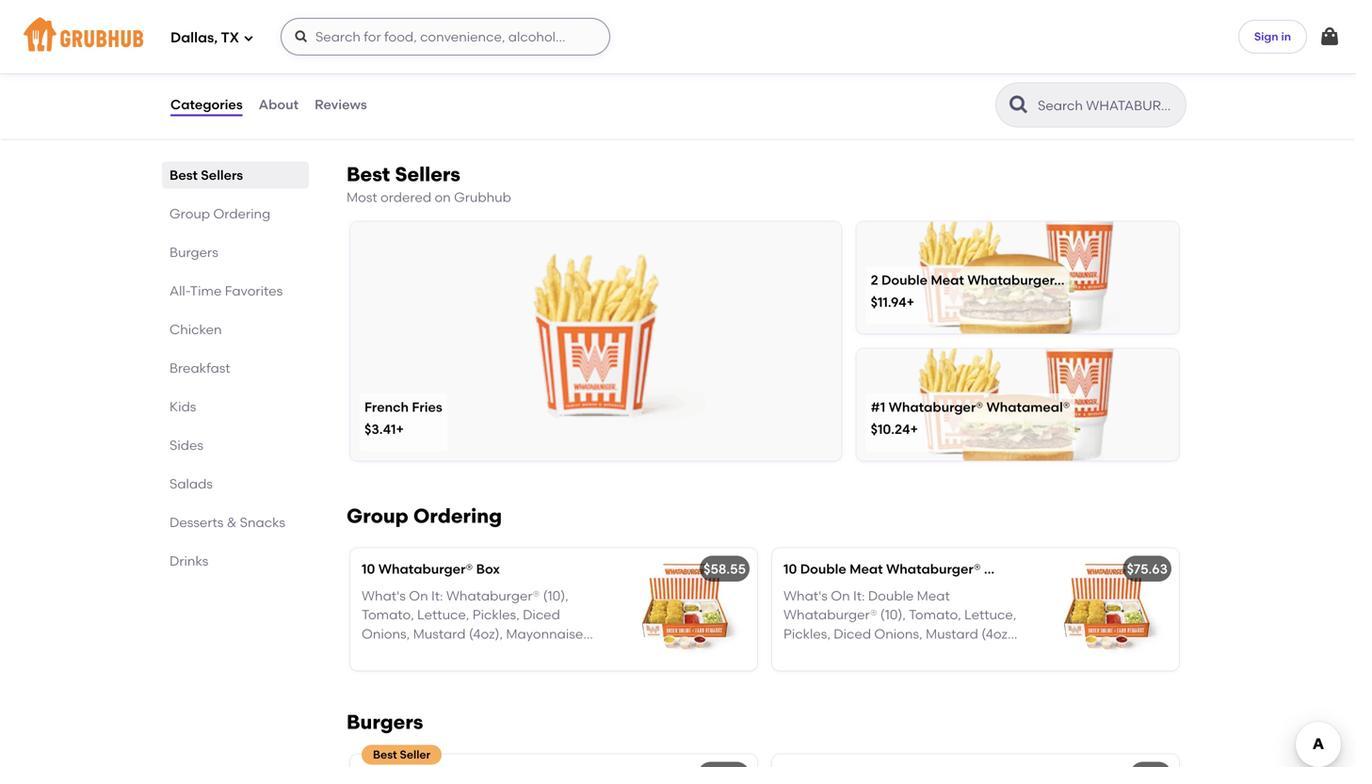 Task type: describe. For each thing, give the bounding box(es) containing it.
#1
[[871, 399, 885, 415]]

diced inside the what's on it: whataburger® (10), tomato, lettuce, pickles, diced onions, mustard (4oz), mayonnaise (4oz), ketchup (4oz)
[[523, 607, 560, 623]]

#1 whataburger® whatameal® image
[[616, 755, 757, 768]]

sign in
[[1254, 29, 1291, 43]]

best for best sellers
[[170, 167, 198, 183]]

chicken
[[170, 321, 222, 337]]

sides tab
[[170, 435, 301, 455]]

10 whataburger® box image
[[616, 549, 757, 671]]

sign
[[1254, 29, 1279, 43]]

french fries $3.41 +
[[364, 399, 442, 438]]

1 horizontal spatial group ordering
[[347, 504, 502, 528]]

1 vertical spatial ordering
[[413, 504, 502, 528]]

10 whataburger® box
[[362, 561, 500, 577]]

seller
[[400, 748, 431, 762]]

about button
[[258, 71, 300, 139]]

double inside what's on it: double meat whataburger® (10), tomato, lettuce, pickles, diced onions, mustard (4oz), mayonnaise (4oz), ketchup (4oz)
[[868, 588, 914, 604]]

best seller button
[[350, 745, 757, 768]]

on
[[435, 189, 451, 205]]

whataburger...
[[967, 272, 1065, 288]]

whataburger® inside the what's on it: whataburger® (10), tomato, lettuce, pickles, diced onions, mustard (4oz), mayonnaise (4oz), ketchup (4oz)
[[446, 588, 540, 604]]

0 horizontal spatial svg image
[[243, 32, 254, 44]]

tx
[[221, 29, 239, 46]]

mustard inside the what's on it: whataburger® (10), tomato, lettuce, pickles, diced onions, mustard (4oz), mayonnaise (4oz), ketchup (4oz)
[[413, 626, 466, 642]]

search icon image
[[1008, 94, 1030, 116]]

ketchup inside what's on it: double meat whataburger® (10), tomato, lettuce, pickles, diced onions, mustard (4oz), mayonnaise (4oz), ketchup (4oz)
[[901, 645, 955, 661]]

group ordering tab
[[170, 204, 301, 223]]

on for whataburger®
[[831, 588, 850, 604]]

whataburger® up what's on it: double meat whataburger® (10), tomato, lettuce, pickles, diced onions, mustard (4oz), mayonnaise (4oz), ketchup (4oz)
[[886, 561, 981, 577]]

it: for whataburger®
[[431, 588, 443, 604]]

1 box from the left
[[476, 561, 500, 577]]

breakfast
[[170, 360, 230, 376]]

$10.24
[[871, 422, 910, 438]]

sellers for best sellers most ordered on grubhub
[[395, 162, 460, 186]]

double for 10
[[800, 561, 846, 577]]

1 horizontal spatial svg image
[[294, 29, 309, 44]]

+ inside french fries $3.41 +
[[396, 422, 404, 438]]

meat inside what's on it: double meat whataburger® (10), tomato, lettuce, pickles, diced onions, mustard (4oz), mayonnaise (4oz), ketchup (4oz)
[[917, 588, 950, 604]]

burgers tab
[[170, 242, 301, 262]]

$75.63
[[1127, 561, 1168, 577]]

meat for whataburger®
[[850, 561, 883, 577]]

lettuce, inside the what's on it: whataburger® (10), tomato, lettuce, pickles, diced onions, mustard (4oz), mayonnaise (4oz), ketchup (4oz)
[[417, 607, 469, 623]]

10 for 10 whataburger® box
[[362, 561, 375, 577]]

best sellers tab
[[170, 165, 301, 185]]

1 horizontal spatial group
[[347, 504, 409, 528]]

time
[[190, 283, 222, 299]]

onions, inside the what's on it: whataburger® (10), tomato, lettuce, pickles, diced onions, mustard (4oz), mayonnaise (4oz), ketchup (4oz)
[[362, 626, 410, 642]]

diced inside what's on it: double meat whataburger® (10), tomato, lettuce, pickles, diced onions, mustard (4oz), mayonnaise (4oz), ketchup (4oz)
[[834, 626, 871, 642]]

all-time favorites
[[170, 283, 283, 299]]

35–50
[[170, 41, 203, 55]]

$11.94
[[871, 294, 907, 310]]

all-time favorites tab
[[170, 281, 301, 301]]

dallas,
[[170, 29, 218, 46]]

kids tab
[[170, 397, 301, 417]]

mayonnaise inside the what's on it: whataburger® (10), tomato, lettuce, pickles, diced onions, mustard (4oz), mayonnaise (4oz), ketchup (4oz)
[[506, 626, 583, 642]]

best sellers
[[170, 167, 243, 183]]

2 double meat whataburger... $11.94 +
[[871, 272, 1065, 310]]

group ordering inside "tab"
[[170, 206, 270, 222]]

whatameal®
[[986, 399, 1070, 415]]

#1 whataburger® image
[[1038, 755, 1179, 768]]

best seller
[[373, 748, 431, 762]]

all-
[[170, 283, 190, 299]]

mustard inside what's on it: double meat whataburger® (10), tomato, lettuce, pickles, diced onions, mustard (4oz), mayonnaise (4oz), ketchup (4oz)
[[926, 626, 978, 642]]

ordered
[[381, 189, 431, 205]]

chicken tab
[[170, 320, 301, 339]]



Task type: vqa. For each thing, say whether or not it's contained in the screenshot.
top Meat
yes



Task type: locate. For each thing, give the bounding box(es) containing it.
dallas, tx
[[170, 29, 239, 46]]

2 mustard from the left
[[926, 626, 978, 642]]

mustard
[[413, 626, 466, 642], [926, 626, 978, 642]]

2 tomato, from the left
[[909, 607, 961, 623]]

categories button
[[170, 71, 244, 139]]

(10), inside the what's on it: whataburger® (10), tomato, lettuce, pickles, diced onions, mustard (4oz), mayonnaise (4oz), ketchup (4oz)
[[543, 588, 569, 604]]

double
[[881, 272, 928, 288], [800, 561, 846, 577], [868, 588, 914, 604]]

0 horizontal spatial 10
[[362, 561, 375, 577]]

on for tomato,
[[409, 588, 428, 604]]

main navigation navigation
[[0, 0, 1356, 73]]

0 horizontal spatial (10),
[[543, 588, 569, 604]]

1 mustard from the left
[[413, 626, 466, 642]]

0 vertical spatial (10),
[[543, 588, 569, 604]]

best left the seller
[[373, 748, 397, 762]]

0 horizontal spatial ketchup
[[399, 645, 452, 661]]

2 vertical spatial double
[[868, 588, 914, 604]]

0 horizontal spatial sellers
[[201, 167, 243, 183]]

it: inside the what's on it: whataburger® (10), tomato, lettuce, pickles, diced onions, mustard (4oz), mayonnaise (4oz), ketchup (4oz)
[[431, 588, 443, 604]]

&
[[227, 514, 237, 531]]

group down best sellers at the top left of page
[[170, 206, 210, 222]]

burgers up best seller
[[347, 711, 423, 735]]

on down 10 whataburger® box on the left of the page
[[409, 588, 428, 604]]

ordering up 10 whataburger® box on the left of the page
[[413, 504, 502, 528]]

onions,
[[362, 626, 410, 642], [874, 626, 923, 642]]

tomato, inside what's on it: double meat whataburger® (10), tomato, lettuce, pickles, diced onions, mustard (4oz), mayonnaise (4oz), ketchup (4oz)
[[909, 607, 961, 623]]

ketchup
[[399, 645, 452, 661], [901, 645, 955, 661]]

1 horizontal spatial (4oz)
[[958, 645, 989, 661]]

sellers inside tab
[[201, 167, 243, 183]]

desserts
[[170, 514, 224, 531]]

0 horizontal spatial (4oz)
[[456, 645, 486, 661]]

1 vertical spatial mayonnaise
[[784, 645, 861, 661]]

1 vertical spatial burgers
[[347, 711, 423, 735]]

group up 10 whataburger® box on the left of the page
[[347, 504, 409, 528]]

what's inside what's on it: double meat whataburger® (10), tomato, lettuce, pickles, diced onions, mustard (4oz), mayonnaise (4oz), ketchup (4oz)
[[784, 588, 828, 604]]

desserts & snacks tab
[[170, 513, 301, 532]]

on down 10 double meat whataburger® box
[[831, 588, 850, 604]]

desserts & snacks
[[170, 514, 285, 531]]

kids
[[170, 399, 196, 415]]

(4oz) inside what's on it: double meat whataburger® (10), tomato, lettuce, pickles, diced onions, mustard (4oz), mayonnaise (4oz), ketchup (4oz)
[[958, 645, 989, 661]]

(4oz) inside the what's on it: whataburger® (10), tomato, lettuce, pickles, diced onions, mustard (4oz), mayonnaise (4oz), ketchup (4oz)
[[456, 645, 486, 661]]

it: inside what's on it: double meat whataburger® (10), tomato, lettuce, pickles, diced onions, mustard (4oz), mayonnaise (4oz), ketchup (4oz)
[[853, 588, 865, 604]]

Search for food, convenience, alcohol... search field
[[281, 18, 610, 56]]

10
[[362, 561, 375, 577], [784, 561, 797, 577]]

sides
[[170, 437, 203, 453]]

2
[[871, 272, 878, 288]]

diced
[[523, 607, 560, 623], [834, 626, 871, 642]]

1 horizontal spatial box
[[984, 561, 1008, 577]]

it: down 10 whataburger® box on the left of the page
[[431, 588, 443, 604]]

burgers inside tab
[[170, 244, 218, 260]]

whataburger® down 10 whataburger® box on the left of the page
[[446, 588, 540, 604]]

10 double meat whataburger® box
[[784, 561, 1008, 577]]

salads tab
[[170, 474, 301, 494]]

double for 2
[[881, 272, 928, 288]]

1 vertical spatial meat
[[850, 561, 883, 577]]

whataburger® inside #1 whataburger® whatameal® $10.24 +
[[889, 399, 983, 415]]

it: down 10 double meat whataburger® box
[[853, 588, 865, 604]]

(4oz)
[[456, 645, 486, 661], [958, 645, 989, 661]]

meat inside 2 double meat whataburger... $11.94 +
[[931, 272, 964, 288]]

+ inside 2 double meat whataburger... $11.94 +
[[907, 294, 915, 310]]

1 vertical spatial pickles,
[[784, 626, 831, 642]]

snacks
[[240, 514, 285, 531]]

box
[[476, 561, 500, 577], [984, 561, 1008, 577]]

what's for whataburger®
[[362, 588, 406, 604]]

delivery
[[170, 23, 222, 39]]

svg image
[[294, 29, 309, 44], [243, 32, 254, 44]]

10 double meat whataburger® box image
[[1038, 549, 1179, 671]]

best up most
[[347, 162, 390, 186]]

whataburger® up the what's on it: whataburger® (10), tomato, lettuce, pickles, diced onions, mustard (4oz), mayonnaise (4oz), ketchup (4oz) at the bottom of the page
[[378, 561, 473, 577]]

sellers up on
[[395, 162, 460, 186]]

sellers for best sellers
[[201, 167, 243, 183]]

on
[[409, 588, 428, 604], [831, 588, 850, 604]]

best inside button
[[373, 748, 397, 762]]

burgers
[[170, 244, 218, 260], [347, 711, 423, 735]]

best inside tab
[[170, 167, 198, 183]]

it: for double
[[853, 588, 865, 604]]

double inside 2 double meat whataburger... $11.94 +
[[881, 272, 928, 288]]

0 vertical spatial mayonnaise
[[506, 626, 583, 642]]

1 what's from the left
[[362, 588, 406, 604]]

0 horizontal spatial what's
[[362, 588, 406, 604]]

most
[[347, 189, 377, 205]]

best for best seller
[[373, 748, 397, 762]]

reviews
[[315, 97, 367, 113]]

1 vertical spatial double
[[800, 561, 846, 577]]

fries
[[412, 399, 442, 415]]

1 ketchup from the left
[[399, 645, 452, 661]]

ordering up burgers tab
[[213, 206, 270, 222]]

onions, down 10 whataburger® box on the left of the page
[[362, 626, 410, 642]]

breakfast tab
[[170, 358, 301, 378]]

best
[[347, 162, 390, 186], [170, 167, 198, 183], [373, 748, 397, 762]]

2 what's from the left
[[784, 588, 828, 604]]

meat
[[931, 272, 964, 288], [850, 561, 883, 577], [917, 588, 950, 604]]

2 on from the left
[[831, 588, 850, 604]]

group ordering up 10 whataburger® box on the left of the page
[[347, 504, 502, 528]]

1 it: from the left
[[431, 588, 443, 604]]

1 horizontal spatial sellers
[[395, 162, 460, 186]]

whataburger® inside what's on it: double meat whataburger® (10), tomato, lettuce, pickles, diced onions, mustard (4oz), mayonnaise (4oz), ketchup (4oz)
[[784, 607, 877, 623]]

ketchup down 10 double meat whataburger® box
[[901, 645, 955, 661]]

sign in button
[[1238, 20, 1307, 54]]

0 horizontal spatial burgers
[[170, 244, 218, 260]]

best sellers most ordered on grubhub
[[347, 162, 511, 205]]

tomato, inside the what's on it: whataburger® (10), tomato, lettuce, pickles, diced onions, mustard (4oz), mayonnaise (4oz), ketchup (4oz)
[[362, 607, 414, 623]]

mayonnaise inside what's on it: double meat whataburger® (10), tomato, lettuce, pickles, diced onions, mustard (4oz), mayonnaise (4oz), ketchup (4oz)
[[784, 645, 861, 661]]

drinks
[[170, 553, 208, 569]]

2 ketchup from the left
[[901, 645, 955, 661]]

what's inside the what's on it: whataburger® (10), tomato, lettuce, pickles, diced onions, mustard (4oz), mayonnaise (4oz), ketchup (4oz)
[[362, 588, 406, 604]]

1 horizontal spatial burgers
[[347, 711, 423, 735]]

1 vertical spatial group
[[347, 504, 409, 528]]

2 vertical spatial meat
[[917, 588, 950, 604]]

1 (4oz) from the left
[[456, 645, 486, 661]]

onions, inside what's on it: double meat whataburger® (10), tomato, lettuce, pickles, diced onions, mustard (4oz), mayonnaise (4oz), ketchup (4oz)
[[874, 626, 923, 642]]

mustard down 10 whataburger® box on the left of the page
[[413, 626, 466, 642]]

1 horizontal spatial (10),
[[880, 607, 906, 623]]

tomato, down 10 whataburger® box on the left of the page
[[362, 607, 414, 623]]

2 box from the left
[[984, 561, 1008, 577]]

ordering inside group ordering "tab"
[[213, 206, 270, 222]]

what's
[[362, 588, 406, 604], [784, 588, 828, 604]]

drinks tab
[[170, 551, 301, 571]]

onions, down 10 double meat whataburger® box
[[874, 626, 923, 642]]

1 horizontal spatial lettuce,
[[964, 607, 1017, 623]]

(4oz),
[[469, 626, 503, 642], [982, 626, 1016, 642], [362, 645, 396, 661], [864, 645, 898, 661]]

0 horizontal spatial ordering
[[213, 206, 270, 222]]

pickles, inside the what's on it: whataburger® (10), tomato, lettuce, pickles, diced onions, mustard (4oz), mayonnaise (4oz), ketchup (4oz)
[[473, 607, 520, 623]]

2 onions, from the left
[[874, 626, 923, 642]]

lettuce, inside what's on it: double meat whataburger® (10), tomato, lettuce, pickles, diced onions, mustard (4oz), mayonnaise (4oz), ketchup (4oz)
[[964, 607, 1017, 623]]

tomato,
[[362, 607, 414, 623], [909, 607, 961, 623]]

what's for double
[[784, 588, 828, 604]]

mustard down 10 double meat whataburger® box
[[926, 626, 978, 642]]

1 vertical spatial diced
[[834, 626, 871, 642]]

group ordering down best sellers at the top left of page
[[170, 206, 270, 222]]

group ordering
[[170, 206, 270, 222], [347, 504, 502, 528]]

what's down 10 whataburger® box on the left of the page
[[362, 588, 406, 604]]

1 horizontal spatial what's
[[784, 588, 828, 604]]

0 vertical spatial diced
[[523, 607, 560, 623]]

$58.55
[[704, 561, 746, 577]]

1 lettuce, from the left
[[417, 607, 469, 623]]

0 horizontal spatial mayonnaise
[[506, 626, 583, 642]]

sellers
[[395, 162, 460, 186], [201, 167, 243, 183]]

1 horizontal spatial 10
[[784, 561, 797, 577]]

0 horizontal spatial it:
[[431, 588, 443, 604]]

meat left whataburger...
[[931, 272, 964, 288]]

only
[[225, 23, 252, 39]]

mayonnaise
[[506, 626, 583, 642], [784, 645, 861, 661]]

lettuce,
[[417, 607, 469, 623], [964, 607, 1017, 623]]

about
[[259, 97, 299, 113]]

tomato, down 10 double meat whataburger® box
[[909, 607, 961, 623]]

1 horizontal spatial mayonnaise
[[784, 645, 861, 661]]

svg image right 'tx'
[[243, 32, 254, 44]]

1 onions, from the left
[[362, 626, 410, 642]]

0 vertical spatial group
[[170, 206, 210, 222]]

meat down 10 double meat whataburger® box
[[917, 588, 950, 604]]

0 vertical spatial ordering
[[213, 206, 270, 222]]

2 (4oz) from the left
[[958, 645, 989, 661]]

ordering
[[213, 206, 270, 222], [413, 504, 502, 528]]

what's on it: double meat whataburger® (10), tomato, lettuce, pickles, diced onions, mustard (4oz), mayonnaise (4oz), ketchup (4oz)
[[784, 588, 1017, 661]]

sellers up group ordering "tab"
[[201, 167, 243, 183]]

categories
[[170, 97, 243, 113]]

sellers inside "best sellers most ordered on grubhub"
[[395, 162, 460, 186]]

0 horizontal spatial mustard
[[413, 626, 466, 642]]

1 horizontal spatial it:
[[853, 588, 865, 604]]

on inside the what's on it: whataburger® (10), tomato, lettuce, pickles, diced onions, mustard (4oz), mayonnaise (4oz), ketchup (4oz)
[[409, 588, 428, 604]]

1 horizontal spatial tomato,
[[909, 607, 961, 623]]

whataburger® down 10 double meat whataburger® box
[[784, 607, 877, 623]]

1 horizontal spatial onions,
[[874, 626, 923, 642]]

10 for 10 double meat whataburger® box
[[784, 561, 797, 577]]

grubhub
[[454, 189, 511, 205]]

pickles,
[[473, 607, 520, 623], [784, 626, 831, 642]]

+
[[907, 294, 915, 310], [396, 422, 404, 438], [910, 422, 918, 438]]

2 it: from the left
[[853, 588, 865, 604]]

1 vertical spatial (10),
[[880, 607, 906, 623]]

(10),
[[543, 588, 569, 604], [880, 607, 906, 623]]

best for best sellers most ordered on grubhub
[[347, 162, 390, 186]]

what's down 10 double meat whataburger® box
[[784, 588, 828, 604]]

0 horizontal spatial lettuce,
[[417, 607, 469, 623]]

delivery only 35–50 min
[[170, 23, 252, 55]]

whataburger®
[[889, 399, 983, 415], [378, 561, 473, 577], [886, 561, 981, 577], [446, 588, 540, 604], [784, 607, 877, 623]]

french
[[364, 399, 409, 415]]

0 horizontal spatial group ordering
[[170, 206, 270, 222]]

0 vertical spatial double
[[881, 272, 928, 288]]

on inside what's on it: double meat whataburger® (10), tomato, lettuce, pickles, diced onions, mustard (4oz), mayonnaise (4oz), ketchup (4oz)
[[831, 588, 850, 604]]

+ inside #1 whataburger® whatameal® $10.24 +
[[910, 422, 918, 438]]

1 horizontal spatial diced
[[834, 626, 871, 642]]

svg image right only
[[294, 29, 309, 44]]

0 horizontal spatial pickles,
[[473, 607, 520, 623]]

0 vertical spatial burgers
[[170, 244, 218, 260]]

group inside "tab"
[[170, 206, 210, 222]]

2 lettuce, from the left
[[964, 607, 1017, 623]]

1 horizontal spatial pickles,
[[784, 626, 831, 642]]

0 horizontal spatial group
[[170, 206, 210, 222]]

group
[[170, 206, 210, 222], [347, 504, 409, 528]]

1 vertical spatial group ordering
[[347, 504, 502, 528]]

favorites
[[225, 283, 283, 299]]

best inside "best sellers most ordered on grubhub"
[[347, 162, 390, 186]]

0 horizontal spatial box
[[476, 561, 500, 577]]

meat up what's on it: double meat whataburger® (10), tomato, lettuce, pickles, diced onions, mustard (4oz), mayonnaise (4oz), ketchup (4oz)
[[850, 561, 883, 577]]

1 horizontal spatial ordering
[[413, 504, 502, 528]]

1 horizontal spatial on
[[831, 588, 850, 604]]

ketchup down 10 whataburger® box on the left of the page
[[399, 645, 452, 661]]

1 tomato, from the left
[[362, 607, 414, 623]]

best up group ordering "tab"
[[170, 167, 198, 183]]

meat for whataburger...
[[931, 272, 964, 288]]

it:
[[431, 588, 443, 604], [853, 588, 865, 604]]

#1 whataburger® whatameal® $10.24 +
[[871, 399, 1070, 438]]

2 10 from the left
[[784, 561, 797, 577]]

0 horizontal spatial onions,
[[362, 626, 410, 642]]

svg image
[[1319, 25, 1341, 48]]

0 horizontal spatial on
[[409, 588, 428, 604]]

0 horizontal spatial diced
[[523, 607, 560, 623]]

in
[[1281, 29, 1291, 43]]

(10), inside what's on it: double meat whataburger® (10), tomato, lettuce, pickles, diced onions, mustard (4oz), mayonnaise (4oz), ketchup (4oz)
[[880, 607, 906, 623]]

0 vertical spatial group ordering
[[170, 206, 270, 222]]

reviews button
[[314, 71, 368, 139]]

whataburger® up $10.24
[[889, 399, 983, 415]]

what's on it: whataburger® (10), tomato, lettuce, pickles, diced onions, mustard (4oz), mayonnaise (4oz), ketchup (4oz)
[[362, 588, 583, 661]]

1 horizontal spatial ketchup
[[901, 645, 955, 661]]

salads
[[170, 476, 213, 492]]

1 on from the left
[[409, 588, 428, 604]]

1 10 from the left
[[362, 561, 375, 577]]

0 vertical spatial meat
[[931, 272, 964, 288]]

Search WHATABURGER search field
[[1036, 96, 1180, 114]]

0 vertical spatial pickles,
[[473, 607, 520, 623]]

0 horizontal spatial tomato,
[[362, 607, 414, 623]]

burgers up time
[[170, 244, 218, 260]]

pickles, inside what's on it: double meat whataburger® (10), tomato, lettuce, pickles, diced onions, mustard (4oz), mayonnaise (4oz), ketchup (4oz)
[[784, 626, 831, 642]]

ketchup inside the what's on it: whataburger® (10), tomato, lettuce, pickles, diced onions, mustard (4oz), mayonnaise (4oz), ketchup (4oz)
[[399, 645, 452, 661]]

min
[[206, 41, 226, 55]]

1 horizontal spatial mustard
[[926, 626, 978, 642]]

$3.41
[[364, 422, 396, 438]]



